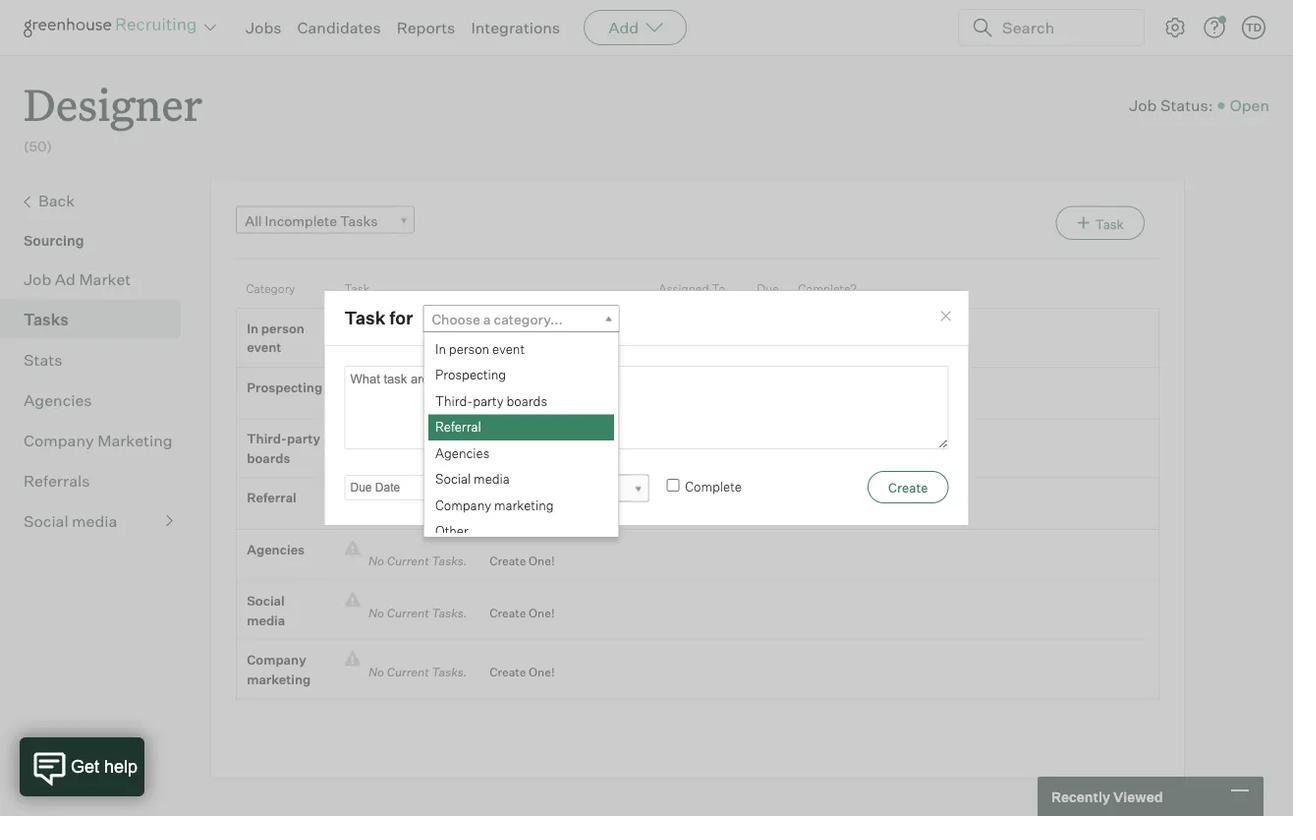 Task type: vqa. For each thing, say whether or not it's contained in the screenshot.
the topmost party
yes



Task type: describe. For each thing, give the bounding box(es) containing it.
assigned to
[[659, 281, 726, 296]]

incomplete
[[265, 212, 337, 229]]

no current tasks. for prospecting
[[361, 391, 475, 406]]

social inside option
[[435, 471, 471, 486]]

current for company marketing
[[387, 664, 429, 679]]

a
[[484, 310, 491, 328]]

configure image
[[1164, 16, 1188, 39]]

reports
[[397, 18, 456, 37]]

no current tasks. for company marketing
[[361, 664, 475, 679]]

create for referral
[[490, 502, 526, 517]]

no for third-party boards
[[369, 443, 385, 458]]

allison
[[462, 480, 505, 498]]

person for prospecting
[[449, 340, 489, 356]]

agencies inside option
[[435, 445, 489, 460]]

allison tuohy
[[462, 480, 549, 498]]

third-party boards option
[[428, 388, 615, 414]]

one! for referral
[[529, 502, 555, 517]]

current for in person event
[[387, 321, 429, 335]]

one! for agencies
[[529, 554, 555, 568]]

0 horizontal spatial social media
[[24, 511, 117, 531]]

current for referral
[[387, 502, 429, 517]]

company inside company marketing
[[247, 652, 306, 668]]

create one! for social media
[[490, 605, 555, 620]]

due
[[757, 281, 779, 296]]

tasks link
[[24, 307, 173, 331]]

task for dialog
[[324, 290, 970, 526]]

create for prospecting
[[490, 391, 526, 406]]

0 vertical spatial agencies
[[24, 390, 92, 410]]

complete?
[[799, 281, 857, 296]]

assigned
[[659, 281, 709, 296]]

back
[[38, 190, 75, 210]]

referrals
[[24, 471, 90, 490]]

switch applications image
[[203, 18, 218, 37]]

add button
[[584, 10, 687, 45]]

one! for third-party boards
[[529, 443, 555, 458]]

(50)
[[24, 138, 52, 155]]

one! for in person event
[[529, 321, 555, 335]]

stats link
[[24, 348, 173, 371]]

1 vertical spatial media
[[72, 511, 117, 531]]

task for
[[345, 307, 414, 329]]

What task are you going to do next? text field
[[345, 366, 949, 449]]

no for in person event
[[369, 321, 385, 335]]

create for social media
[[490, 605, 526, 620]]

td button
[[1243, 16, 1266, 39]]

company marketing inside option
[[435, 497, 554, 513]]

status:
[[1161, 95, 1214, 115]]

company marketing
[[24, 430, 173, 450]]

prospecting inside option
[[435, 367, 506, 382]]

in person event for no current tasks.
[[247, 320, 305, 355]]

2 vertical spatial media
[[247, 612, 285, 628]]

jobs link
[[246, 18, 282, 37]]

open
[[1231, 95, 1270, 115]]

one! for social media
[[529, 605, 555, 620]]

tasks inside tasks link
[[24, 309, 69, 329]]

back link
[[24, 188, 173, 214]]

task for sourcing
[[1096, 216, 1125, 232]]

tasks. for referral
[[432, 502, 467, 517]]

td button
[[1239, 12, 1270, 43]]

add
[[609, 18, 639, 37]]

current for agencies
[[387, 554, 429, 568]]

1 horizontal spatial agencies
[[247, 541, 305, 557]]

media inside option
[[473, 471, 510, 486]]

create one! for prospecting
[[490, 391, 555, 406]]

candidates
[[297, 18, 381, 37]]

company marketing link
[[24, 428, 173, 452]]

integrations
[[471, 18, 561, 37]]

Due Date text field
[[345, 475, 430, 500]]

other
[[435, 523, 468, 539]]

one! for prospecting
[[529, 391, 555, 406]]

2 vertical spatial social media
[[247, 593, 285, 628]]

Complete checkbox
[[667, 479, 680, 491]]

in for no current tasks.
[[247, 320, 259, 336]]

candidates link
[[297, 18, 381, 37]]

create for third-party boards
[[490, 443, 526, 458]]

marketing inside company marketing option
[[494, 497, 554, 513]]

create for in person event
[[490, 321, 526, 335]]

job ad market
[[24, 269, 131, 289]]

all incomplete tasks link
[[236, 206, 415, 235]]

task inside dialog
[[345, 307, 386, 329]]

third-party boards inside 'third-party boards' option
[[435, 393, 547, 408]]

tasks. for company marketing
[[432, 664, 467, 679]]

create one! link for prospecting
[[475, 390, 555, 409]]

create for company marketing
[[490, 664, 526, 679]]

no current tasks. for in person event
[[361, 321, 475, 335]]

for
[[390, 307, 414, 329]]

create one! link for social media
[[475, 603, 555, 623]]

list box containing in person event
[[424, 336, 615, 544]]

0 horizontal spatial party
[[287, 431, 320, 447]]

marketing
[[97, 430, 173, 450]]

0 horizontal spatial referral
[[247, 490, 297, 506]]

tuohy
[[508, 480, 549, 498]]

choose
[[432, 310, 481, 328]]

company marketing option
[[428, 492, 615, 518]]

jobs
[[246, 18, 282, 37]]

stats
[[24, 350, 62, 369]]

td
[[1247, 21, 1262, 34]]



Task type: locate. For each thing, give the bounding box(es) containing it.
1 tasks. from the top
[[432, 321, 467, 335]]

company marketing
[[435, 497, 554, 513], [247, 652, 311, 687]]

4 current from the top
[[387, 502, 429, 517]]

tasks
[[340, 212, 378, 229], [24, 309, 69, 329]]

referral
[[435, 419, 481, 434], [247, 490, 297, 506]]

1 horizontal spatial event
[[492, 340, 525, 356]]

7 no from the top
[[369, 664, 385, 679]]

0 horizontal spatial in person event
[[247, 320, 305, 355]]

create one! for in person event
[[490, 321, 555, 335]]

create one!
[[490, 321, 555, 335], [490, 391, 555, 406], [490, 443, 555, 458], [490, 502, 555, 517], [490, 554, 555, 568], [490, 605, 555, 620], [490, 664, 555, 679]]

current
[[387, 321, 429, 335], [387, 391, 429, 406], [387, 443, 429, 458], [387, 502, 429, 517], [387, 554, 429, 568], [387, 605, 429, 620], [387, 664, 429, 679]]

tasks.
[[432, 321, 467, 335], [432, 391, 467, 406], [432, 443, 467, 458], [432, 502, 467, 517], [432, 554, 467, 568], [432, 605, 467, 620], [432, 664, 467, 679]]

no for agencies
[[369, 554, 385, 568]]

None submit
[[868, 471, 949, 503]]

3 create one! from the top
[[490, 443, 555, 458]]

2 create one! link from the top
[[475, 390, 555, 409]]

ad
[[55, 269, 76, 289]]

integrations link
[[471, 18, 561, 37]]

1 vertical spatial agencies
[[435, 445, 489, 460]]

0 horizontal spatial agencies
[[24, 390, 92, 410]]

1 vertical spatial third-party boards
[[247, 431, 320, 466]]

0 vertical spatial company
[[24, 430, 94, 450]]

agencies link
[[24, 388, 173, 412]]

referral option
[[428, 414, 615, 440]]

2 vertical spatial agencies
[[247, 541, 305, 557]]

2 vertical spatial company
[[247, 652, 306, 668]]

5 create one! link from the top
[[475, 552, 555, 571]]

1 horizontal spatial third-party boards
[[435, 393, 547, 408]]

1 current from the top
[[387, 321, 429, 335]]

designer
[[24, 75, 203, 133]]

job for job ad market
[[24, 269, 51, 289]]

5 create one! from the top
[[490, 554, 555, 568]]

social media inside option
[[435, 471, 510, 486]]

choose a category... link
[[423, 305, 620, 333]]

job for job status:
[[1130, 95, 1158, 115]]

1 vertical spatial company
[[435, 497, 491, 513]]

4 create from the top
[[490, 502, 526, 517]]

create one! link for referral
[[475, 500, 555, 519]]

person inside option
[[449, 340, 489, 356]]

job ad market link
[[24, 267, 173, 291]]

create one! link for third-party boards
[[475, 441, 555, 460]]

1 vertical spatial boards
[[247, 450, 290, 466]]

one!
[[529, 321, 555, 335], [529, 391, 555, 406], [529, 443, 555, 458], [529, 502, 555, 517], [529, 554, 555, 568], [529, 605, 555, 620], [529, 664, 555, 679]]

0 vertical spatial third-party boards
[[435, 393, 547, 408]]

create one! link for company marketing
[[475, 662, 555, 682]]

0 horizontal spatial person
[[261, 320, 305, 336]]

designer link
[[24, 55, 203, 137]]

social media
[[435, 471, 510, 486], [24, 511, 117, 531], [247, 593, 285, 628]]

1 horizontal spatial media
[[247, 612, 285, 628]]

7 create one! from the top
[[490, 664, 555, 679]]

in
[[247, 320, 259, 336], [435, 340, 446, 356]]

1 horizontal spatial tasks
[[340, 212, 378, 229]]

media
[[473, 471, 510, 486], [72, 511, 117, 531], [247, 612, 285, 628]]

tasks. for third-party boards
[[432, 443, 467, 458]]

one! for company marketing
[[529, 664, 555, 679]]

in person event down 'a'
[[435, 340, 525, 356]]

0 vertical spatial referral
[[435, 419, 481, 434]]

3 current from the top
[[387, 443, 429, 458]]

2 horizontal spatial social media
[[435, 471, 510, 486]]

create one! for company marketing
[[490, 664, 555, 679]]

company inside option
[[435, 497, 491, 513]]

1 horizontal spatial company marketing
[[435, 497, 554, 513]]

1 vertical spatial referral
[[247, 490, 297, 506]]

7 create from the top
[[490, 664, 526, 679]]

third- inside the third-party boards
[[247, 431, 287, 447]]

2 vertical spatial social
[[247, 593, 285, 609]]

no for referral
[[369, 502, 385, 517]]

in person event for prospecting
[[435, 340, 525, 356]]

other option
[[428, 518, 615, 544]]

no current tasks. for third-party boards
[[361, 443, 475, 458]]

1 no from the top
[[369, 321, 385, 335]]

all incomplete tasks
[[245, 212, 378, 229]]

person
[[261, 320, 305, 336], [449, 340, 489, 356]]

4 tasks. from the top
[[432, 502, 467, 517]]

agencies
[[24, 390, 92, 410], [435, 445, 489, 460], [247, 541, 305, 557]]

0 horizontal spatial event
[[247, 339, 282, 355]]

1 horizontal spatial social
[[247, 593, 285, 609]]

agencies option
[[428, 440, 615, 466]]

1 horizontal spatial referral
[[435, 419, 481, 434]]

referrals link
[[24, 469, 173, 492]]

6 tasks. from the top
[[432, 605, 467, 620]]

market
[[79, 269, 131, 289]]

1 vertical spatial person
[[449, 340, 489, 356]]

2 horizontal spatial social
[[435, 471, 471, 486]]

in down 'category'
[[247, 320, 259, 336]]

6 create from the top
[[490, 605, 526, 620]]

5 no from the top
[[369, 554, 385, 568]]

1 vertical spatial party
[[287, 431, 320, 447]]

in for prospecting
[[435, 340, 446, 356]]

6 current from the top
[[387, 605, 429, 620]]

recently
[[1052, 788, 1111, 805]]

1 vertical spatial third-
[[247, 431, 287, 447]]

social
[[435, 471, 471, 486], [24, 511, 68, 531], [247, 593, 285, 609]]

5 create from the top
[[490, 554, 526, 568]]

0 vertical spatial boards
[[506, 393, 547, 408]]

to
[[712, 281, 726, 296]]

2 horizontal spatial company
[[435, 497, 491, 513]]

no current tasks. for referral
[[361, 502, 475, 517]]

1 no current tasks. from the top
[[361, 321, 475, 335]]

person down 'category'
[[261, 320, 305, 336]]

5 no current tasks. from the top
[[361, 554, 475, 568]]

complete
[[685, 479, 742, 494]]

party
[[473, 393, 503, 408], [287, 431, 320, 447]]

social media link
[[24, 509, 173, 533]]

tasks up stats
[[24, 309, 69, 329]]

1 horizontal spatial party
[[473, 393, 503, 408]]

person down "choose" at the left of the page
[[449, 340, 489, 356]]

1 horizontal spatial marketing
[[494, 497, 554, 513]]

choose a category...
[[432, 310, 563, 328]]

1 vertical spatial tasks
[[24, 309, 69, 329]]

tasks right the incomplete
[[340, 212, 378, 229]]

2 horizontal spatial media
[[473, 471, 510, 486]]

5 tasks. from the top
[[432, 554, 467, 568]]

third-party boards
[[435, 393, 547, 408], [247, 431, 320, 466]]

1 vertical spatial marketing
[[247, 671, 311, 687]]

4 create one! from the top
[[490, 502, 555, 517]]

boards inside option
[[506, 393, 547, 408]]

recently viewed
[[1052, 788, 1164, 805]]

5 current from the top
[[387, 554, 429, 568]]

social media option
[[428, 466, 615, 492]]

0 vertical spatial job
[[1130, 95, 1158, 115]]

event
[[247, 339, 282, 355], [492, 340, 525, 356]]

prospecting
[[435, 367, 506, 382], [247, 379, 323, 395]]

1 horizontal spatial social media
[[247, 593, 285, 628]]

boards
[[506, 393, 547, 408], [247, 450, 290, 466]]

1 horizontal spatial person
[[449, 340, 489, 356]]

task
[[1096, 216, 1125, 232], [344, 281, 370, 296], [345, 307, 386, 329]]

1 vertical spatial social media
[[24, 511, 117, 531]]

0 horizontal spatial company marketing
[[247, 652, 311, 687]]

0 vertical spatial marketing
[[494, 497, 554, 513]]

task for task
[[344, 281, 370, 296]]

0 vertical spatial party
[[473, 393, 503, 408]]

0 vertical spatial in
[[247, 320, 259, 336]]

event inside option
[[492, 340, 525, 356]]

company
[[24, 430, 94, 450], [435, 497, 491, 513], [247, 652, 306, 668]]

1 horizontal spatial third-
[[435, 393, 473, 408]]

4 no from the top
[[369, 502, 385, 517]]

2 no current tasks. from the top
[[361, 391, 475, 406]]

switch applications element
[[199, 16, 222, 39]]

no for company marketing
[[369, 664, 385, 679]]

none submit inside "task for" dialog
[[868, 471, 949, 503]]

event down 'category'
[[247, 339, 282, 355]]

3 create one! link from the top
[[475, 441, 555, 460]]

party inside option
[[473, 393, 503, 408]]

create one! link
[[475, 319, 555, 338], [475, 390, 555, 409], [475, 441, 555, 460], [475, 500, 555, 519], [475, 552, 555, 571], [475, 603, 555, 623], [475, 662, 555, 682]]

create one! for agencies
[[490, 554, 555, 568]]

sourcing
[[24, 232, 84, 249]]

1 one! from the top
[[529, 321, 555, 335]]

1 vertical spatial in
[[435, 340, 446, 356]]

marketing
[[494, 497, 554, 513], [247, 671, 311, 687]]

create one! for third-party boards
[[490, 443, 555, 458]]

2 no from the top
[[369, 391, 385, 406]]

0 horizontal spatial in
[[247, 320, 259, 336]]

0 horizontal spatial tasks
[[24, 309, 69, 329]]

1 vertical spatial company marketing
[[247, 652, 311, 687]]

0 horizontal spatial third-
[[247, 431, 287, 447]]

boards inside the third-party boards
[[247, 450, 290, 466]]

0 vertical spatial task
[[1096, 216, 1125, 232]]

3 no from the top
[[369, 443, 385, 458]]

person for no current tasks.
[[261, 320, 305, 336]]

no current tasks. for agencies
[[361, 554, 475, 568]]

2 horizontal spatial agencies
[[435, 445, 489, 460]]

tasks inside all incomplete tasks link
[[340, 212, 378, 229]]

in person event option
[[428, 336, 615, 362]]

3 one! from the top
[[529, 443, 555, 458]]

1 horizontal spatial in
[[435, 340, 446, 356]]

0 horizontal spatial boards
[[247, 450, 290, 466]]

in person event inside option
[[435, 340, 525, 356]]

0 horizontal spatial prospecting
[[247, 379, 323, 395]]

current for third-party boards
[[387, 443, 429, 458]]

job
[[1130, 95, 1158, 115], [24, 269, 51, 289]]

viewed
[[1114, 788, 1164, 805]]

current for social media
[[387, 605, 429, 620]]

0 horizontal spatial third-party boards
[[247, 431, 320, 466]]

6 no current tasks. from the top
[[361, 605, 475, 620]]

1 create from the top
[[490, 321, 526, 335]]

7 no current tasks. from the top
[[361, 664, 475, 679]]

in person event down 'category'
[[247, 320, 305, 355]]

category...
[[494, 310, 563, 328]]

event for no current tasks.
[[247, 339, 282, 355]]

create one! link for agencies
[[475, 552, 555, 571]]

no current tasks. for social media
[[361, 605, 475, 620]]

event up "prospecting" option
[[492, 340, 525, 356]]

4 no current tasks. from the top
[[361, 502, 475, 517]]

6 create one! link from the top
[[475, 603, 555, 623]]

category
[[246, 281, 296, 296]]

create
[[490, 321, 526, 335], [490, 391, 526, 406], [490, 443, 526, 458], [490, 502, 526, 517], [490, 554, 526, 568], [490, 605, 526, 620], [490, 664, 526, 679]]

1 vertical spatial job
[[24, 269, 51, 289]]

7 current from the top
[[387, 664, 429, 679]]

2 current from the top
[[387, 391, 429, 406]]

0 horizontal spatial job
[[24, 269, 51, 289]]

create one! link for in person event
[[475, 319, 555, 338]]

close image
[[939, 308, 954, 324]]

current for prospecting
[[387, 391, 429, 406]]

event for prospecting
[[492, 340, 525, 356]]

prospecting option
[[428, 362, 615, 388]]

list box
[[424, 336, 615, 544]]

1 vertical spatial social
[[24, 511, 68, 531]]

no for social media
[[369, 605, 385, 620]]

0 vertical spatial company marketing
[[435, 497, 554, 513]]

third-
[[435, 393, 473, 408], [247, 431, 287, 447]]

designer (50)
[[24, 75, 203, 155]]

1 horizontal spatial company
[[247, 652, 306, 668]]

job status:
[[1130, 95, 1214, 115]]

7 tasks. from the top
[[432, 664, 467, 679]]

reports link
[[397, 18, 456, 37]]

2 one! from the top
[[529, 391, 555, 406]]

1 vertical spatial task
[[344, 281, 370, 296]]

3 no current tasks. from the top
[[361, 443, 475, 458]]

tasks. for social media
[[432, 605, 467, 620]]

0 vertical spatial social
[[435, 471, 471, 486]]

0 horizontal spatial marketing
[[247, 671, 311, 687]]

3 tasks. from the top
[[432, 443, 467, 458]]

6 no from the top
[[369, 605, 385, 620]]

0 vertical spatial third-
[[435, 393, 473, 408]]

6 create one! from the top
[[490, 605, 555, 620]]

7 one! from the top
[[529, 664, 555, 679]]

7 create one! link from the top
[[475, 662, 555, 682]]

0 vertical spatial media
[[473, 471, 510, 486]]

1 create one! from the top
[[490, 321, 555, 335]]

2 create one! from the top
[[490, 391, 555, 406]]

3 create from the top
[[490, 443, 526, 458]]

0 horizontal spatial social
[[24, 511, 68, 531]]

1 create one! link from the top
[[475, 319, 555, 338]]

0 vertical spatial person
[[261, 320, 305, 336]]

create one! for referral
[[490, 502, 555, 517]]

4 create one! link from the top
[[475, 500, 555, 519]]

job left status: at right top
[[1130, 95, 1158, 115]]

0 vertical spatial social media
[[435, 471, 510, 486]]

1 horizontal spatial boards
[[506, 393, 547, 408]]

in person event
[[247, 320, 305, 355], [435, 340, 525, 356]]

third- inside option
[[435, 393, 473, 408]]

0 horizontal spatial media
[[72, 511, 117, 531]]

no for prospecting
[[369, 391, 385, 406]]

tasks. for agencies
[[432, 554, 467, 568]]

all
[[245, 212, 262, 229]]

referral inside option
[[435, 419, 481, 434]]

1 horizontal spatial prospecting
[[435, 367, 506, 382]]

tasks. for prospecting
[[432, 391, 467, 406]]

2 create from the top
[[490, 391, 526, 406]]

Top navigation search text field
[[995, 8, 1133, 47]]

allison tuohy link
[[453, 474, 649, 503]]

tasks. for in person event
[[432, 321, 467, 335]]

no current tasks.
[[361, 321, 475, 335], [361, 391, 475, 406], [361, 443, 475, 458], [361, 502, 475, 517], [361, 554, 475, 568], [361, 605, 475, 620], [361, 664, 475, 679]]

2 tasks. from the top
[[432, 391, 467, 406]]

in down "choose" at the left of the page
[[435, 340, 446, 356]]

create for agencies
[[490, 554, 526, 568]]

6 one! from the top
[[529, 605, 555, 620]]

2 vertical spatial task
[[345, 307, 386, 329]]

0 vertical spatial tasks
[[340, 212, 378, 229]]

no
[[369, 321, 385, 335], [369, 391, 385, 406], [369, 443, 385, 458], [369, 502, 385, 517], [369, 554, 385, 568], [369, 605, 385, 620], [369, 664, 385, 679]]

5 one! from the top
[[529, 554, 555, 568]]

4 one! from the top
[[529, 502, 555, 517]]

1 horizontal spatial job
[[1130, 95, 1158, 115]]

in inside option
[[435, 340, 446, 356]]

job left ad
[[24, 269, 51, 289]]

1 horizontal spatial in person event
[[435, 340, 525, 356]]

0 horizontal spatial company
[[24, 430, 94, 450]]



